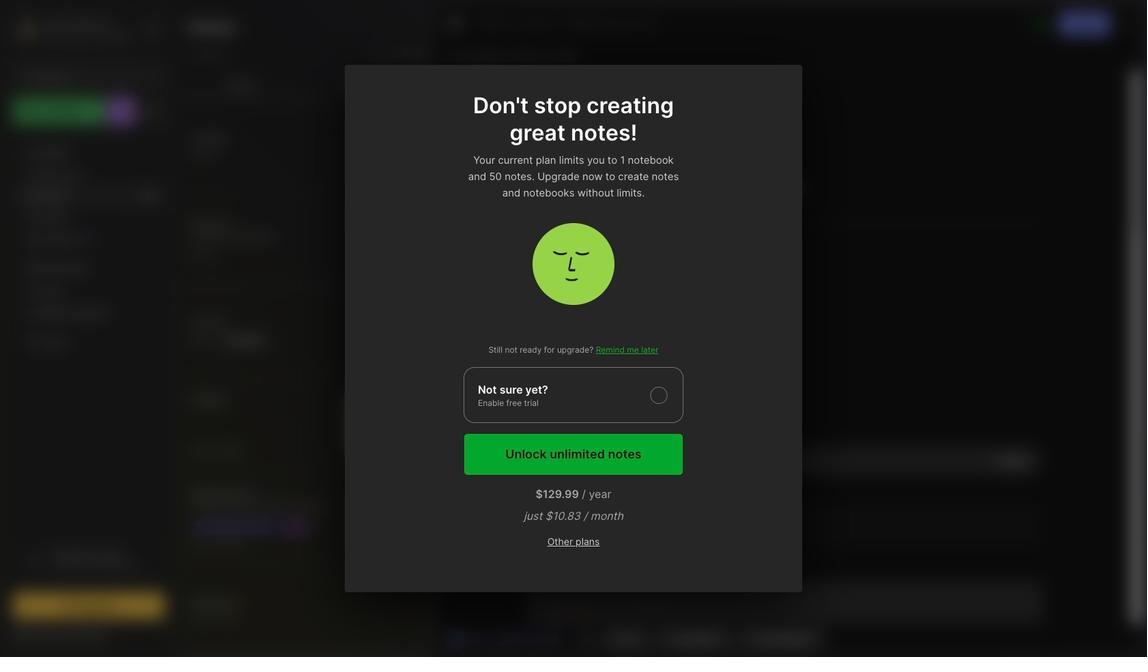 Task type: vqa. For each thing, say whether or not it's contained in the screenshot.
the More actions field to the right
no



Task type: locate. For each thing, give the bounding box(es) containing it.
dialog
[[345, 65, 803, 593]]

add tag image
[[578, 631, 594, 647]]

None checkbox
[[464, 367, 684, 423]]

expand note image
[[448, 16, 464, 32]]

tab list
[[178, 71, 434, 98]]

main element
[[0, 0, 178, 658]]

Note Editor text field
[[438, 70, 1143, 625]]

Search text field
[[38, 70, 152, 83]]

None search field
[[38, 68, 152, 84]]

tree
[[5, 133, 173, 528]]



Task type: describe. For each thing, give the bounding box(es) containing it.
expand tags image
[[18, 288, 26, 296]]

none search field inside main element
[[38, 68, 152, 84]]

expand notebooks image
[[18, 266, 26, 274]]

note window element
[[438, 4, 1143, 654]]

happy face illustration image
[[533, 223, 615, 305]]

tree inside main element
[[5, 133, 173, 528]]



